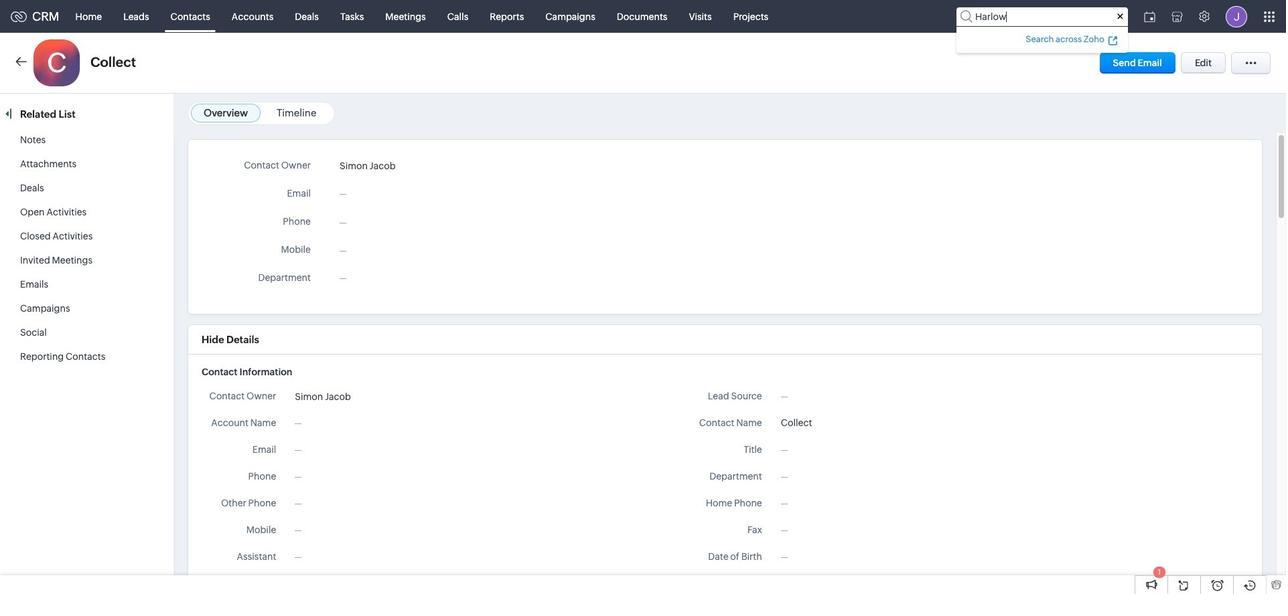 Task type: vqa. For each thing, say whether or not it's contained in the screenshot.
Create Menu icon
yes



Task type: locate. For each thing, give the bounding box(es) containing it.
calendar image
[[1144, 11, 1156, 22]]

profile image
[[1226, 6, 1248, 27]]

create menu image
[[1112, 8, 1128, 24]]



Task type: describe. For each thing, give the bounding box(es) containing it.
create menu element
[[1104, 0, 1136, 32]]

logo image
[[11, 11, 27, 22]]

profile element
[[1218, 0, 1256, 32]]

Search field
[[957, 7, 1128, 26]]



